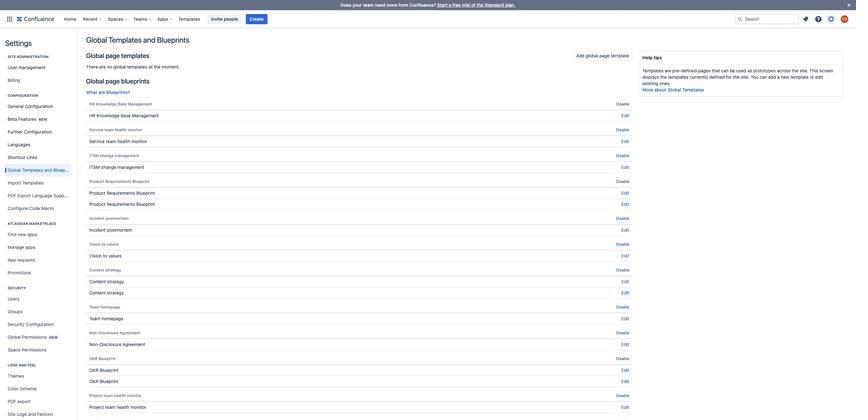 Task type: describe. For each thing, give the bounding box(es) containing it.
and inside site logo and favicon link
[[28, 412, 36, 417]]

incident postmortem for edit
[[89, 228, 132, 233]]

non- for edit
[[89, 342, 100, 348]]

the right across at the top right of the page
[[792, 68, 799, 73]]

templates inside templates are pre-defined pages that can be used as prototypes across the site. this screen displays the templates currently defined for the site. you can add a new template or edit existing ones. more about global templates
[[669, 74, 689, 80]]

languages link
[[5, 138, 71, 151]]

postmortem for edit
[[107, 228, 132, 233]]

are for there
[[99, 64, 106, 70]]

edit for service team health monitor
[[622, 139, 630, 144]]

templates down currently
[[683, 87, 705, 93]]

you
[[751, 74, 759, 80]]

scheme
[[20, 386, 37, 392]]

pdf export language support link
[[5, 190, 71, 202]]

and down teams popup button
[[143, 35, 155, 44]]

non-disclosure agreement for edit
[[89, 342, 145, 348]]

shortcut links
[[8, 155, 37, 160]]

service team health monitor for edit
[[89, 139, 147, 144]]

service for edit
[[89, 139, 105, 144]]

1 okr blueprint from the top
[[89, 357, 116, 362]]

color scheme link
[[5, 383, 71, 396]]

2 okr from the top
[[89, 368, 99, 373]]

administration
[[17, 55, 49, 59]]

global inside templates are pre-defined pages that can be used as prototypes across the site. this screen displays the templates currently defined for the site. you can add a new template or edit existing ones. more about global templates
[[668, 87, 682, 93]]

12 edit from the top
[[622, 368, 630, 373]]

from
[[399, 2, 409, 8]]

users link
[[5, 293, 71, 306]]

of
[[472, 2, 476, 8]]

vision to values for disable
[[89, 242, 119, 247]]

edit link for okr blueprint
[[622, 379, 630, 385]]

disable link for itsm change management
[[616, 153, 630, 158]]

feel
[[28, 363, 36, 368]]

shortcut links link
[[5, 151, 71, 164]]

find
[[8, 232, 16, 237]]

beta features new
[[8, 116, 47, 122]]

template inside templates are pre-defined pages that can be used as prototypes across the site. this screen displays the templates currently defined for the site. you can add a new template or edit existing ones. more about global templates
[[791, 74, 809, 80]]

help tips
[[643, 55, 663, 60]]

configuration for further
[[24, 129, 52, 135]]

manage
[[8, 245, 24, 250]]

pages
[[699, 68, 711, 73]]

configuration for general
[[25, 104, 53, 109]]

templates inside the global "element"
[[179, 16, 200, 22]]

look and feel
[[8, 363, 36, 368]]

about
[[655, 87, 667, 93]]

templates up "pdf export language support" 'link'
[[22, 180, 44, 186]]

2 content strategy from the top
[[89, 279, 124, 285]]

and left feel
[[19, 363, 27, 368]]

configure code macro link
[[5, 202, 71, 215]]

to for edit
[[103, 253, 107, 259]]

4 edit link from the top
[[622, 191, 630, 196]]

as
[[748, 68, 753, 73]]

content for 7th the disable link from the top of the page
[[89, 268, 104, 273]]

3 product requirements blueprint from the top
[[89, 202, 155, 207]]

edit link for service team health monitor
[[622, 139, 630, 144]]

project team health monitor for disable
[[89, 394, 142, 399]]

disable for vision to values
[[616, 242, 630, 247]]

security for security
[[8, 286, 26, 290]]

disable for project team health monitor
[[616, 394, 630, 399]]

add
[[769, 74, 777, 80]]

add
[[577, 53, 585, 58]]

spaces
[[108, 16, 123, 22]]

homepage for disable
[[100, 305, 120, 310]]

import templates
[[8, 180, 44, 186]]

themes
[[8, 374, 24, 379]]

what are blueprints? button
[[86, 89, 130, 96]]

security for security configuration
[[8, 322, 25, 327]]

atlassian
[[8, 222, 28, 226]]

disable for itsm change management
[[616, 153, 630, 158]]

postmortem for disable
[[106, 216, 129, 221]]

change for disable
[[100, 153, 114, 158]]

disable for team homepage
[[616, 305, 630, 310]]

general configuration
[[8, 104, 53, 109]]

further configuration link
[[5, 126, 71, 138]]

what are blueprints?
[[86, 90, 130, 95]]

hr knowledge base management for edit
[[89, 113, 159, 118]]

vision for disable
[[89, 242, 101, 247]]

does your team need more from confluence? start a free trial of the standard plan.
[[341, 2, 516, 8]]

settings
[[5, 39, 32, 48]]

support
[[54, 193, 70, 198]]

start
[[437, 2, 448, 8]]

global element
[[4, 10, 734, 28]]

incident for disable
[[89, 216, 105, 221]]

templates up displays
[[643, 68, 664, 73]]

management inside 'link'
[[19, 65, 45, 70]]

marketplace
[[29, 222, 56, 226]]

security configuration
[[8, 322, 54, 327]]

disable link for team homepage
[[616, 305, 630, 310]]

itsm change management for disable
[[89, 153, 139, 158]]

project team health monitor for edit
[[89, 405, 146, 410]]

edit for content strategy
[[622, 290, 630, 296]]

global right collapse sidebar image
[[86, 35, 107, 44]]

edit link for vision to values
[[622, 253, 630, 259]]

0 vertical spatial global
[[586, 53, 599, 58]]

favicon
[[37, 412, 53, 417]]

3 okr blueprint from the top
[[89, 379, 118, 385]]

your
[[353, 2, 362, 8]]

groups link
[[5, 306, 71, 318]]

1 vertical spatial global
[[113, 64, 126, 70]]

create link
[[246, 14, 268, 24]]

0 vertical spatial defined
[[682, 68, 697, 73]]

invite people
[[211, 16, 238, 22]]

general
[[8, 104, 24, 109]]

user management
[[8, 65, 45, 70]]

add global page template
[[577, 53, 630, 58]]

1 vertical spatial site.
[[742, 74, 750, 80]]

more
[[387, 2, 398, 8]]

space
[[8, 348, 21, 353]]

incident for edit
[[89, 228, 106, 233]]

edit link for incident postmortem
[[622, 228, 630, 233]]

more about global templates button
[[643, 87, 705, 93]]

0 vertical spatial templates
[[121, 52, 149, 59]]

management for disable
[[115, 153, 139, 158]]

change for edit
[[101, 165, 116, 170]]

tips
[[654, 55, 663, 60]]

global page blueprints
[[86, 78, 150, 85]]

templates down links
[[22, 168, 43, 173]]

invite people button
[[207, 14, 242, 24]]

currently
[[690, 74, 709, 80]]

features
[[18, 116, 36, 122]]

invite
[[211, 16, 223, 22]]

and inside global templates and blueprints link
[[44, 168, 52, 173]]

configure code macro
[[8, 206, 54, 211]]

itsm for disable
[[89, 153, 99, 158]]

configuration for security
[[26, 322, 54, 327]]

recent button
[[81, 14, 104, 24]]

new inside templates are pre-defined pages that can be used as prototypes across the site. this screen displays the templates currently defined for the site. you can add a new template or edit existing ones. more about global templates
[[782, 74, 790, 80]]

edit link for hr knowledge base management
[[622, 113, 630, 118]]

page for templates
[[106, 52, 120, 59]]

existing
[[643, 81, 659, 86]]

close image
[[846, 1, 854, 9]]

recent
[[83, 16, 98, 22]]

edit for product requirements blueprint
[[622, 202, 630, 207]]

global page templates
[[86, 52, 149, 59]]

shortcut
[[8, 155, 25, 160]]

atlassian marketplace group
[[5, 215, 71, 281]]

blueprints
[[121, 78, 150, 85]]

edit link for product requirements blueprint
[[622, 202, 630, 207]]

blueprints?
[[106, 90, 130, 95]]

edit link for content strategy
[[622, 290, 630, 296]]

help
[[643, 55, 653, 60]]

language
[[32, 193, 52, 198]]

permissions for space
[[22, 348, 47, 353]]

site logo and favicon
[[8, 412, 53, 417]]

templates link
[[177, 14, 202, 24]]

manage apps
[[8, 245, 35, 250]]

edit for vision to values
[[622, 253, 630, 259]]

new for features
[[39, 117, 47, 121]]

themes link
[[5, 370, 71, 383]]

the right for
[[734, 74, 740, 80]]

app requests
[[8, 258, 35, 263]]

0 vertical spatial requirements
[[105, 179, 131, 184]]

edit for itsm change management
[[622, 165, 630, 170]]

homepage for edit
[[102, 316, 123, 322]]

templates up global page templates
[[109, 35, 142, 44]]

7 disable from the top
[[616, 268, 630, 273]]

4 disable from the top
[[616, 179, 630, 184]]

0 vertical spatial blueprints
[[157, 35, 190, 44]]

12 edit link from the top
[[622, 368, 630, 373]]

collapse sidebar image
[[70, 31, 84, 44]]

1 horizontal spatial site.
[[800, 68, 809, 73]]

product for fourth edit link from the top
[[89, 191, 106, 196]]

1 vertical spatial apps
[[25, 245, 35, 250]]

disable for incident postmortem
[[616, 216, 630, 221]]

non-disclosure agreement for disable
[[89, 331, 140, 336]]

color
[[8, 386, 19, 392]]

security group
[[5, 280, 71, 359]]

new inside 'atlassian marketplace' group
[[18, 232, 26, 237]]

teams button
[[132, 14, 154, 24]]

find new apps link
[[5, 228, 71, 241]]

vision for edit
[[89, 253, 102, 259]]

team for disable
[[89, 305, 99, 310]]

global up the "there"
[[86, 52, 104, 59]]

color scheme
[[8, 386, 37, 392]]

global permissions new
[[8, 335, 58, 340]]

at
[[149, 64, 153, 70]]

global inside configuration group
[[8, 168, 21, 173]]

look
[[8, 363, 18, 368]]

export
[[17, 399, 31, 405]]

service team health monitor for disable
[[89, 128, 142, 132]]

1 content strategy from the top
[[89, 268, 121, 273]]

management for edit
[[132, 113, 159, 118]]

1 horizontal spatial global templates and blueprints
[[86, 35, 190, 44]]

disable link for service team health monitor
[[616, 128, 630, 132]]

0 horizontal spatial a
[[449, 2, 452, 8]]

user management link
[[5, 61, 71, 74]]

are for templates
[[665, 68, 672, 73]]

code
[[29, 206, 40, 211]]

global templates and blueprints link
[[5, 164, 74, 177]]

0 horizontal spatial template
[[611, 53, 630, 58]]

edit for project team health monitor
[[622, 405, 630, 410]]

disclosure for edit
[[100, 342, 121, 348]]

be
[[730, 68, 736, 73]]

configure
[[8, 206, 28, 211]]

3 okr from the top
[[89, 379, 99, 385]]

blueprints inside configuration group
[[53, 168, 74, 173]]

2 product requirements blueprint from the top
[[89, 191, 155, 196]]



Task type: vqa. For each thing, say whether or not it's contained in the screenshot.


Task type: locate. For each thing, give the bounding box(es) containing it.
product for edit link associated with product requirements blueprint
[[89, 202, 106, 207]]

1 itsm change management from the top
[[89, 153, 139, 158]]

site for site administration
[[8, 55, 16, 59]]

2 edit from the top
[[622, 139, 630, 144]]

base
[[118, 102, 127, 107], [121, 113, 131, 118]]

and right 'logo'
[[28, 412, 36, 417]]

2 vertical spatial management
[[118, 165, 144, 170]]

export
[[17, 193, 31, 198]]

2 vertical spatial requirements
[[107, 202, 135, 207]]

1 vertical spatial itsm change management
[[89, 165, 144, 170]]

itsm change management for edit
[[89, 165, 144, 170]]

disable for hr knowledge base management
[[616, 102, 630, 107]]

pdf left the export
[[8, 193, 16, 198]]

promotions link
[[5, 267, 71, 280]]

1 vertical spatial service team health monitor
[[89, 139, 147, 144]]

0 vertical spatial okr
[[89, 357, 98, 362]]

1 site from the top
[[8, 55, 16, 59]]

1 horizontal spatial defined
[[710, 74, 726, 80]]

disable link for hr knowledge base management
[[616, 102, 630, 107]]

2 content from the top
[[89, 279, 106, 285]]

configuration up beta features new at the top of the page
[[25, 104, 53, 109]]

hr for edit
[[89, 113, 95, 118]]

template left the or
[[791, 74, 809, 80]]

pdf export link
[[5, 396, 71, 408]]

add global page template link
[[573, 51, 633, 61]]

1 vertical spatial postmortem
[[107, 228, 132, 233]]

2 vertical spatial content strategy
[[89, 290, 124, 296]]

0 horizontal spatial can
[[722, 68, 729, 73]]

2 pdf from the top
[[8, 399, 16, 405]]

disable link
[[616, 102, 630, 107], [616, 128, 630, 132], [616, 153, 630, 158], [616, 179, 630, 184], [616, 216, 630, 221], [616, 242, 630, 247], [616, 268, 630, 273], [616, 305, 630, 310], [616, 331, 630, 336], [616, 357, 630, 362], [616, 394, 630, 399]]

values for edit
[[108, 253, 122, 259]]

1 service team health monitor from the top
[[89, 128, 142, 132]]

1 vertical spatial vision
[[89, 253, 102, 259]]

non-
[[89, 331, 99, 336], [89, 342, 100, 348]]

2 non- from the top
[[89, 342, 100, 348]]

1 vertical spatial template
[[791, 74, 809, 80]]

service for disable
[[89, 128, 103, 132]]

project team health monitor
[[89, 394, 142, 399], [89, 405, 146, 410]]

are
[[99, 64, 106, 70], [665, 68, 672, 73], [98, 90, 105, 95]]

templates down pre-
[[669, 74, 689, 80]]

0 horizontal spatial new
[[39, 117, 47, 121]]

0 vertical spatial a
[[449, 2, 452, 8]]

3 disable link from the top
[[616, 153, 630, 158]]

1 vertical spatial homepage
[[102, 316, 123, 322]]

create
[[250, 16, 264, 22]]

agreement for disable
[[120, 331, 140, 336]]

across
[[778, 68, 791, 73]]

1 vertical spatial product
[[89, 191, 106, 196]]

0 vertical spatial base
[[118, 102, 127, 107]]

1 vertical spatial requirements
[[107, 191, 135, 196]]

settings icon image
[[828, 15, 836, 23]]

9 disable link from the top
[[616, 331, 630, 336]]

edit for team homepage
[[622, 316, 630, 322]]

hr knowledge base management for disable
[[89, 102, 152, 107]]

Search field
[[736, 14, 799, 24]]

edit link for itsm change management
[[622, 165, 630, 170]]

3 content strategy from the top
[[89, 290, 124, 296]]

2 incident from the top
[[89, 228, 106, 233]]

templates are pre-defined pages that can be used as prototypes across the site. this screen displays the templates currently defined for the site. you can add a new template or edit existing ones. more about global templates
[[643, 68, 834, 93]]

2 team from the top
[[89, 316, 100, 322]]

0 vertical spatial new
[[39, 117, 47, 121]]

site administration
[[8, 55, 49, 59]]

content for edit link associated with content strategy
[[89, 290, 106, 296]]

7 edit link from the top
[[622, 253, 630, 259]]

blueprints down apps popup button
[[157, 35, 190, 44]]

1 project from the top
[[89, 394, 103, 399]]

home
[[64, 16, 76, 22]]

team for edit
[[89, 316, 100, 322]]

0 vertical spatial change
[[100, 153, 114, 158]]

1 vertical spatial team
[[89, 316, 100, 322]]

billing link
[[5, 74, 71, 87]]

edit for okr blueprint
[[622, 379, 630, 385]]

apps up requests
[[25, 245, 35, 250]]

disable for service team health monitor
[[616, 128, 630, 132]]

2 site from the top
[[8, 412, 16, 417]]

1 disable from the top
[[616, 102, 630, 107]]

1 horizontal spatial can
[[760, 74, 768, 80]]

1 vertical spatial non-
[[89, 342, 100, 348]]

standard
[[485, 2, 504, 8]]

teams
[[134, 16, 147, 22]]

13 edit from the top
[[622, 379, 630, 385]]

0 vertical spatial non-
[[89, 331, 99, 336]]

are left pre-
[[665, 68, 672, 73]]

4 edit from the top
[[622, 191, 630, 196]]

banner
[[0, 10, 857, 28]]

disable link for incident postmortem
[[616, 216, 630, 221]]

further configuration
[[8, 129, 52, 135]]

1 edit from the top
[[622, 113, 630, 118]]

1 itsm from the top
[[89, 153, 99, 158]]

2 project from the top
[[89, 405, 104, 410]]

itsm for edit
[[89, 165, 100, 170]]

apps down atlassian marketplace
[[27, 232, 37, 237]]

no
[[107, 64, 112, 70]]

13 edit link from the top
[[622, 379, 630, 385]]

0 vertical spatial hr knowledge base management
[[89, 102, 152, 107]]

1 vertical spatial new
[[18, 232, 26, 237]]

app requests link
[[5, 254, 71, 267]]

configuration down groups link
[[26, 322, 54, 327]]

1 service from the top
[[89, 128, 103, 132]]

0 vertical spatial agreement
[[120, 331, 140, 336]]

configuration group
[[5, 87, 74, 217]]

defined up currently
[[682, 68, 697, 73]]

new down across at the top right of the page
[[782, 74, 790, 80]]

1 vertical spatial project
[[89, 405, 104, 410]]

templates up there are no global templates at the moment.
[[121, 52, 149, 59]]

7 edit from the top
[[622, 253, 630, 259]]

1 vertical spatial product requirements blueprint
[[89, 191, 155, 196]]

a right add
[[778, 74, 780, 80]]

1 vertical spatial content
[[89, 279, 106, 285]]

2 vision to values from the top
[[89, 253, 122, 259]]

vision to values
[[89, 242, 119, 247], [89, 253, 122, 259]]

appswitcher icon image
[[6, 15, 13, 23]]

global down ones.
[[668, 87, 682, 93]]

1 disable link from the top
[[616, 102, 630, 107]]

5 disable link from the top
[[616, 216, 630, 221]]

2 vertical spatial strategy
[[107, 290, 124, 296]]

0 horizontal spatial blueprints
[[53, 168, 74, 173]]

0 vertical spatial service
[[89, 128, 103, 132]]

0 vertical spatial can
[[722, 68, 729, 73]]

can
[[722, 68, 729, 73], [760, 74, 768, 80]]

pdf export
[[8, 399, 31, 405]]

edit link
[[622, 113, 630, 118], [622, 139, 630, 144], [622, 165, 630, 170], [622, 191, 630, 196], [622, 202, 630, 207], [622, 228, 630, 233], [622, 253, 630, 259], [622, 279, 630, 285], [622, 290, 630, 296], [622, 316, 630, 322], [622, 342, 630, 348], [622, 368, 630, 373], [622, 379, 630, 385], [622, 405, 630, 410]]

1 hr from the top
[[89, 102, 95, 107]]

2 itsm from the top
[[89, 165, 100, 170]]

postmortem
[[106, 216, 129, 221], [107, 228, 132, 233]]

service
[[89, 128, 103, 132], [89, 139, 105, 144]]

1 vertical spatial disclosure
[[100, 342, 121, 348]]

a inside templates are pre-defined pages that can be used as prototypes across the site. this screen displays the templates currently defined for the site. you can add a new template or edit existing ones. more about global templates
[[778, 74, 780, 80]]

11 edit link from the top
[[622, 342, 630, 348]]

further
[[8, 129, 23, 135]]

global up space
[[8, 335, 21, 340]]

0 vertical spatial disclosure
[[99, 331, 119, 336]]

import
[[8, 180, 21, 186]]

templates
[[179, 16, 200, 22], [109, 35, 142, 44], [643, 68, 664, 73], [683, 87, 705, 93], [22, 168, 43, 173], [22, 180, 44, 186]]

1 vision from the top
[[89, 242, 101, 247]]

1 vertical spatial okr
[[89, 368, 99, 373]]

1 vertical spatial non-disclosure agreement
[[89, 342, 145, 348]]

templates
[[121, 52, 149, 59], [127, 64, 148, 70], [669, 74, 689, 80]]

apps
[[157, 16, 168, 22]]

strategy for 7th the disable link from the top of the page
[[105, 268, 121, 273]]

1 incident postmortem from the top
[[89, 216, 129, 221]]

okr blueprint
[[89, 357, 116, 362], [89, 368, 118, 373], [89, 379, 118, 385]]

the right at
[[154, 64, 161, 70]]

page for blueprints
[[106, 78, 120, 85]]

9 disable from the top
[[616, 331, 630, 336]]

1 vertical spatial change
[[101, 165, 116, 170]]

banner containing home
[[0, 10, 857, 28]]

2 vertical spatial product
[[89, 202, 106, 207]]

page right add on the top right of page
[[600, 53, 610, 58]]

permissions down global permissions new
[[22, 348, 47, 353]]

0 vertical spatial project
[[89, 394, 103, 399]]

atlassian marketplace
[[8, 222, 56, 226]]

pdf inside 'link'
[[8, 193, 16, 198]]

1 non- from the top
[[89, 331, 99, 336]]

space permissions
[[8, 348, 47, 353]]

0 vertical spatial content strategy
[[89, 268, 121, 273]]

2 edit link from the top
[[622, 139, 630, 144]]

security configuration link
[[5, 318, 71, 331]]

the
[[477, 2, 484, 8], [154, 64, 161, 70], [792, 68, 799, 73], [661, 74, 668, 80], [734, 74, 740, 80]]

edit link for project team health monitor
[[622, 405, 630, 410]]

1 vertical spatial agreement
[[123, 342, 145, 348]]

1 horizontal spatial template
[[791, 74, 809, 80]]

change
[[100, 153, 114, 158], [101, 165, 116, 170]]

help icon image
[[815, 15, 823, 23]]

2 product from the top
[[89, 191, 106, 196]]

3 content from the top
[[89, 290, 106, 296]]

14 edit from the top
[[622, 405, 630, 410]]

8 disable link from the top
[[616, 305, 630, 310]]

strategy for edit link associated with content strategy
[[107, 290, 124, 296]]

2 vertical spatial okr blueprint
[[89, 379, 118, 385]]

1 edit link from the top
[[622, 113, 630, 118]]

1 vertical spatial management
[[132, 113, 159, 118]]

pre-
[[673, 68, 682, 73]]

are left no
[[99, 64, 106, 70]]

hr knowledge base management
[[89, 102, 152, 107], [89, 113, 159, 118]]

6 disable link from the top
[[616, 242, 630, 247]]

0 vertical spatial team
[[89, 305, 99, 310]]

2 disable from the top
[[616, 128, 630, 132]]

ones.
[[660, 81, 671, 86]]

10 edit from the top
[[622, 316, 630, 322]]

trial
[[462, 2, 470, 8]]

free
[[453, 2, 461, 8]]

1 hr knowledge base management from the top
[[89, 102, 152, 107]]

team homepage
[[89, 305, 120, 310], [89, 316, 123, 322]]

content for seventh edit link from the bottom
[[89, 279, 106, 285]]

templates right apps popup button
[[179, 16, 200, 22]]

site left 'logo'
[[8, 412, 16, 417]]

1 vertical spatial vision to values
[[89, 253, 122, 259]]

1 vertical spatial hr knowledge base management
[[89, 113, 159, 118]]

disable link for vision to values
[[616, 242, 630, 247]]

2 itsm change management from the top
[[89, 165, 144, 170]]

hr
[[89, 102, 95, 107], [89, 113, 95, 118]]

vision to values for edit
[[89, 253, 122, 259]]

0 vertical spatial vision to values
[[89, 242, 119, 247]]

site. down used
[[742, 74, 750, 80]]

site.
[[800, 68, 809, 73], [742, 74, 750, 80]]

product for eighth the disable link from the bottom of the page
[[89, 179, 104, 184]]

base for edit
[[121, 113, 131, 118]]

2 non-disclosure agreement from the top
[[89, 342, 145, 348]]

1 horizontal spatial blueprints
[[157, 35, 190, 44]]

6 edit from the top
[[622, 228, 630, 233]]

global templates and blueprints down shortcut links link
[[8, 168, 74, 173]]

edit
[[816, 74, 824, 80]]

5 disable from the top
[[616, 216, 630, 221]]

security up users
[[8, 286, 26, 290]]

blueprints
[[157, 35, 190, 44], [53, 168, 74, 173]]

are for what
[[98, 90, 105, 95]]

0 vertical spatial security
[[8, 286, 26, 290]]

1 vertical spatial to
[[103, 253, 107, 259]]

the up ones.
[[661, 74, 668, 80]]

8 edit link from the top
[[622, 279, 630, 285]]

11 disable from the top
[[616, 394, 630, 399]]

permissions down security configuration link
[[22, 335, 47, 340]]

0 vertical spatial strategy
[[105, 268, 121, 273]]

10 disable from the top
[[616, 357, 630, 362]]

site inside group
[[8, 55, 16, 59]]

can down prototypes on the top
[[760, 74, 768, 80]]

pdf inside look and feel group
[[8, 399, 16, 405]]

1 product from the top
[[89, 179, 104, 184]]

non- for disable
[[89, 331, 99, 336]]

global right no
[[113, 64, 126, 70]]

notification icon image
[[803, 15, 810, 23]]

template left help
[[611, 53, 630, 58]]

team homepage for edit
[[89, 316, 123, 322]]

0 vertical spatial apps
[[27, 232, 37, 237]]

1 content from the top
[[89, 268, 104, 273]]

2 incident postmortem from the top
[[89, 228, 132, 233]]

1 incident from the top
[[89, 216, 105, 221]]

0 horizontal spatial defined
[[682, 68, 697, 73]]

1 vertical spatial knowledge
[[97, 113, 120, 118]]

3 product from the top
[[89, 202, 106, 207]]

global up what
[[86, 78, 104, 85]]

2 service team health monitor from the top
[[89, 139, 147, 144]]

site for site logo and favicon
[[8, 412, 16, 417]]

vision
[[89, 242, 101, 247], [89, 253, 102, 259]]

manage apps link
[[5, 241, 71, 254]]

knowledge for edit
[[97, 113, 120, 118]]

displays
[[643, 74, 660, 80]]

confluence?
[[410, 2, 436, 8]]

pdf left export
[[8, 399, 16, 405]]

1 team from the top
[[89, 305, 99, 310]]

1 vertical spatial site
[[8, 412, 16, 417]]

2 security from the top
[[8, 322, 25, 327]]

1 security from the top
[[8, 286, 26, 290]]

global right add on the top right of page
[[586, 53, 599, 58]]

6 disable from the top
[[616, 242, 630, 247]]

and down shortcut links link
[[44, 168, 52, 173]]

project for disable
[[89, 394, 103, 399]]

logo
[[17, 412, 27, 417]]

requests
[[17, 258, 35, 263]]

2 vertical spatial content
[[89, 290, 106, 296]]

security down groups
[[8, 322, 25, 327]]

apps
[[27, 232, 37, 237], [25, 245, 35, 250]]

site administration group
[[5, 48, 71, 89]]

0 vertical spatial site
[[8, 55, 16, 59]]

pdf for pdf export
[[8, 399, 16, 405]]

your profile and preferences image
[[841, 15, 849, 23]]

blueprints up support on the left of the page
[[53, 168, 74, 173]]

4 disable link from the top
[[616, 179, 630, 184]]

3 disable from the top
[[616, 153, 630, 158]]

screen
[[820, 68, 834, 73]]

1 vertical spatial blueprints
[[53, 168, 74, 173]]

3 edit from the top
[[622, 165, 630, 170]]

team homepage for disable
[[89, 305, 120, 310]]

to for disable
[[102, 242, 106, 247]]

0 vertical spatial incident
[[89, 216, 105, 221]]

configuration up general
[[8, 93, 38, 98]]

0 vertical spatial itsm change management
[[89, 153, 139, 158]]

1 okr from the top
[[89, 357, 98, 362]]

5 edit from the top
[[622, 202, 630, 207]]

1 vertical spatial templates
[[127, 64, 148, 70]]

1 project team health monitor from the top
[[89, 394, 142, 399]]

new inside beta features new
[[39, 117, 47, 121]]

1 horizontal spatial new
[[49, 336, 58, 340]]

need
[[375, 2, 386, 8]]

0 vertical spatial incident postmortem
[[89, 216, 129, 221]]

1 vertical spatial global templates and blueprints
[[8, 168, 74, 173]]

global templates and blueprints inside configuration group
[[8, 168, 74, 173]]

incident postmortem for disable
[[89, 216, 129, 221]]

non-disclosure agreement
[[89, 331, 140, 336], [89, 342, 145, 348]]

disable link for project team health monitor
[[616, 394, 630, 399]]

0 vertical spatial global templates and blueprints
[[86, 35, 190, 44]]

management for disable
[[128, 102, 152, 107]]

site up user
[[8, 55, 16, 59]]

edit link for non-disclosure agreement
[[622, 342, 630, 348]]

permissions for global
[[22, 335, 47, 340]]

search image
[[738, 16, 743, 22]]

new down general configuration link
[[39, 117, 47, 121]]

general configuration link
[[5, 100, 71, 113]]

0 vertical spatial product requirements blueprint
[[89, 179, 150, 184]]

1 vertical spatial values
[[108, 253, 122, 259]]

11 disable link from the top
[[616, 394, 630, 399]]

hr for disable
[[89, 102, 95, 107]]

1 vertical spatial incident
[[89, 228, 106, 233]]

0 vertical spatial content
[[89, 268, 104, 273]]

links
[[27, 155, 37, 160]]

2 disable link from the top
[[616, 128, 630, 132]]

permissions
[[22, 335, 47, 340], [22, 348, 47, 353]]

1 vertical spatial a
[[778, 74, 780, 80]]

base for disable
[[118, 102, 127, 107]]

configuration inside security group
[[26, 322, 54, 327]]

disclosure for disable
[[99, 331, 119, 336]]

strategy for seventh edit link from the bottom
[[107, 279, 124, 285]]

1 horizontal spatial a
[[778, 74, 780, 80]]

moment.
[[162, 64, 180, 70]]

new for permissions
[[49, 336, 58, 340]]

10 disable link from the top
[[616, 357, 630, 362]]

2 okr blueprint from the top
[[89, 368, 118, 373]]

global templates and blueprints
[[86, 35, 190, 44], [8, 168, 74, 173]]

disable for non-disclosure agreement
[[616, 331, 630, 336]]

spaces button
[[106, 14, 130, 24]]

1 vertical spatial management
[[115, 153, 139, 158]]

8 edit from the top
[[622, 279, 630, 285]]

what
[[86, 90, 97, 95]]

templates left at
[[127, 64, 148, 70]]

team
[[89, 305, 99, 310], [89, 316, 100, 322]]

9 edit from the top
[[622, 290, 630, 296]]

1 vertical spatial base
[[121, 113, 131, 118]]

new down security configuration link
[[49, 336, 58, 340]]

0 vertical spatial permissions
[[22, 335, 47, 340]]

0 vertical spatial site.
[[800, 68, 809, 73]]

3 edit link from the top
[[622, 165, 630, 170]]

1 vertical spatial hr
[[89, 113, 95, 118]]

a left free at right top
[[449, 2, 452, 8]]

0 vertical spatial homepage
[[100, 305, 120, 310]]

product requirements blueprint
[[89, 179, 150, 184], [89, 191, 155, 196], [89, 202, 155, 207]]

0 horizontal spatial new
[[18, 232, 26, 237]]

people
[[224, 16, 238, 22]]

5 edit link from the top
[[622, 202, 630, 207]]

are inside templates are pre-defined pages that can be used as prototypes across the site. this screen displays the templates currently defined for the site. you can add a new template or edit existing ones. more about global templates
[[665, 68, 672, 73]]

global templates and blueprints down the teams
[[86, 35, 190, 44]]

1 non-disclosure agreement from the top
[[89, 331, 140, 336]]

edit for non-disclosure agreement
[[622, 342, 630, 348]]

2 team homepage from the top
[[89, 316, 123, 322]]

0 vertical spatial project team health monitor
[[89, 394, 142, 399]]

7 disable link from the top
[[616, 268, 630, 273]]

itsm
[[89, 153, 99, 158], [89, 165, 100, 170]]

1 vertical spatial team homepage
[[89, 316, 123, 322]]

0 vertical spatial non-disclosure agreement
[[89, 331, 140, 336]]

pdf for pdf export language support
[[8, 193, 16, 198]]

1 vertical spatial incident postmortem
[[89, 228, 132, 233]]

health
[[115, 128, 127, 132], [117, 139, 130, 144], [114, 394, 126, 399], [117, 405, 129, 410]]

2 vertical spatial product requirements blueprint
[[89, 202, 155, 207]]

beta
[[8, 116, 17, 122]]

edit link for team homepage
[[622, 316, 630, 322]]

1 vertical spatial content strategy
[[89, 279, 124, 285]]

2 vertical spatial templates
[[669, 74, 689, 80]]

defined down that
[[710, 74, 726, 80]]

disable link for non-disclosure agreement
[[616, 331, 630, 336]]

8 disable from the top
[[616, 305, 630, 310]]

edit for hr knowledge base management
[[622, 113, 630, 118]]

page up no
[[106, 52, 120, 59]]

import templates link
[[5, 177, 71, 190]]

1 vertical spatial security
[[8, 322, 25, 327]]

2 hr knowledge base management from the top
[[89, 113, 159, 118]]

1 vertical spatial defined
[[710, 74, 726, 80]]

site inside look and feel group
[[8, 412, 16, 417]]

new right the "find"
[[18, 232, 26, 237]]

0 vertical spatial itsm
[[89, 153, 99, 158]]

agreement for edit
[[123, 342, 145, 348]]

template
[[611, 53, 630, 58], [791, 74, 809, 80]]

1 vertical spatial can
[[760, 74, 768, 80]]

2 service from the top
[[89, 139, 105, 144]]

are right what
[[98, 90, 105, 95]]

new inside global permissions new
[[49, 336, 58, 340]]

values for disable
[[107, 242, 119, 247]]

are inside button
[[98, 90, 105, 95]]

1 vision to values from the top
[[89, 242, 119, 247]]

2 hr from the top
[[89, 113, 95, 118]]

global up import
[[8, 168, 21, 173]]

the right of
[[477, 2, 484, 8]]

page up what are blueprints?
[[106, 78, 120, 85]]

14 edit link from the top
[[622, 405, 630, 410]]

can left be
[[722, 68, 729, 73]]

configuration up languages link
[[24, 129, 52, 135]]

2 vision from the top
[[89, 253, 102, 259]]

project for edit
[[89, 405, 104, 410]]

knowledge for disable
[[96, 102, 117, 107]]

11 edit from the top
[[622, 342, 630, 348]]

look and feel group
[[5, 357, 71, 421]]

site. left this
[[800, 68, 809, 73]]

confluence image
[[17, 15, 54, 23], [17, 15, 54, 23]]

1 product requirements blueprint from the top
[[89, 179, 150, 184]]

0 vertical spatial service team health monitor
[[89, 128, 142, 132]]

0 horizontal spatial global
[[113, 64, 126, 70]]

0 vertical spatial postmortem
[[106, 216, 129, 221]]

0 vertical spatial product
[[89, 179, 104, 184]]

2 vertical spatial okr
[[89, 379, 99, 385]]

0 vertical spatial pdf
[[8, 193, 16, 198]]

global inside security group
[[8, 335, 21, 340]]

management for edit
[[118, 165, 144, 170]]



